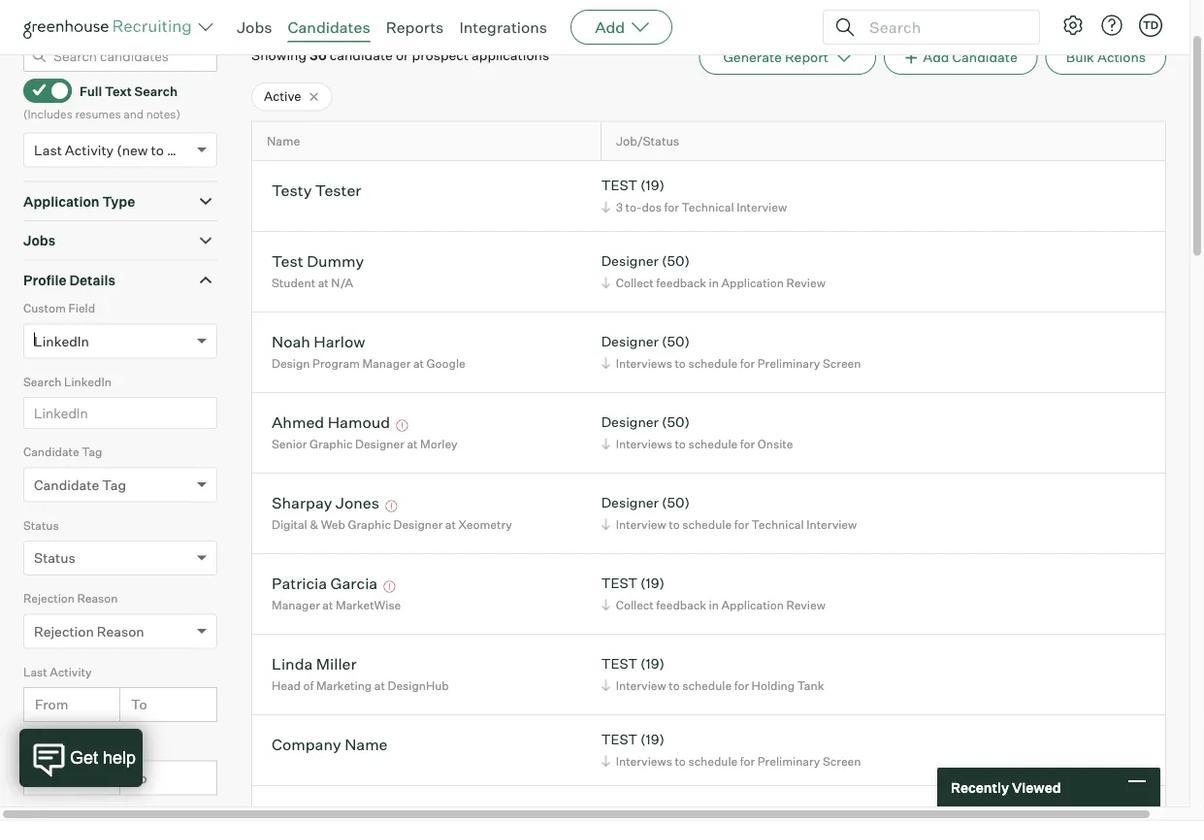 Task type: vqa. For each thing, say whether or not it's contained in the screenshot.


Task type: locate. For each thing, give the bounding box(es) containing it.
2 interviews to schedule for preliminary screen link from the top
[[599, 753, 866, 771]]

collect feedback in application review link up 'test (19) interview to schedule for holding tank'
[[599, 596, 831, 615]]

ahmed hamoud link
[[272, 413, 390, 435]]

configure image
[[1062, 14, 1085, 37]]

and
[[124, 107, 144, 122]]

application for test (19)
[[722, 598, 784, 613]]

reports
[[386, 17, 444, 37]]

0 vertical spatial activity
[[65, 142, 114, 159]]

1 (50) from the top
[[662, 253, 690, 270]]

1 vertical spatial preliminary
[[758, 754, 821, 769]]

name
[[267, 134, 300, 149], [345, 735, 388, 754]]

for inside designer (50) interview to schedule for technical interview
[[735, 518, 749, 532]]

1 vertical spatial review
[[787, 598, 826, 613]]

rejection
[[23, 592, 75, 606], [34, 623, 94, 640]]

name down active
[[267, 134, 300, 149]]

interviews to schedule for preliminary screen link for test (19)
[[599, 753, 866, 771]]

0 horizontal spatial add
[[595, 17, 625, 37]]

in inside test (19) collect feedback in application review
[[709, 598, 719, 613]]

designer inside designer (50) collect feedback in application review
[[602, 253, 659, 270]]

0 horizontal spatial manager
[[272, 598, 320, 613]]

from down applied on
[[35, 770, 68, 787]]

status up rejection reason element
[[34, 550, 75, 567]]

manager
[[363, 356, 411, 371], [272, 598, 320, 613]]

designer inside designer (50) interview to schedule for technical interview
[[602, 495, 659, 512]]

0 vertical spatial screen
[[823, 356, 861, 371]]

reason
[[77, 592, 118, 606], [97, 623, 144, 640]]

graphic
[[310, 437, 353, 452], [348, 518, 391, 532]]

3 interviews from the top
[[616, 754, 673, 769]]

designer (50) interviews to schedule for preliminary screen
[[602, 334, 861, 371]]

designer inside the designer (50) interviews to schedule for preliminary screen
[[602, 334, 659, 351]]

company name link
[[272, 735, 388, 757]]

1 interviews to schedule for preliminary screen link from the top
[[599, 355, 866, 373]]

in up the designer (50) interviews to schedule for preliminary screen
[[709, 276, 719, 290]]

0 vertical spatial technical
[[682, 200, 734, 215]]

for right dos
[[665, 200, 679, 215]]

0 vertical spatial interviews to schedule for preliminary screen link
[[599, 355, 866, 373]]

to up test (19) collect feedback in application review
[[669, 518, 680, 532]]

to inside designer (50) interview to schedule for technical interview
[[669, 518, 680, 532]]

application inside designer (50) collect feedback in application review
[[722, 276, 784, 290]]

jobs up 'profile'
[[23, 233, 56, 250]]

patricia garcia
[[272, 574, 378, 593]]

designer for designer (50) collect feedback in application review
[[602, 253, 659, 270]]

1 vertical spatial technical
[[752, 518, 804, 532]]

0 vertical spatial in
[[709, 276, 719, 290]]

morley
[[420, 437, 458, 452]]

0 vertical spatial feedback
[[657, 276, 707, 290]]

ahmed hamoud
[[272, 413, 390, 432]]

(19) inside test (19) 3 to-dos for technical interview
[[641, 177, 665, 194]]

to up designer (50) interviews to schedule for onsite
[[675, 356, 686, 371]]

1 feedback from the top
[[657, 276, 707, 290]]

for inside test (19) 3 to-dos for technical interview
[[665, 200, 679, 215]]

0 vertical spatial rejection
[[23, 592, 75, 606]]

name right company
[[345, 735, 388, 754]]

for inside 'test (19) interview to schedule for holding tank'
[[735, 679, 749, 693]]

at left the google
[[413, 356, 424, 371]]

at left xeometry
[[445, 518, 456, 532]]

linkedin down custom field
[[34, 333, 89, 350]]

1 vertical spatial linkedin
[[64, 375, 112, 389]]

schedule for test (19) interviews to schedule for preliminary screen
[[689, 754, 738, 769]]

job/status
[[616, 134, 680, 149]]

2 feedback from the top
[[657, 598, 707, 613]]

1 vertical spatial status
[[34, 550, 75, 567]]

1 (19) from the top
[[641, 177, 665, 194]]

screen inside test (19) interviews to schedule for preliminary screen
[[823, 754, 861, 769]]

at inside noah harlow design program manager at google
[[413, 356, 424, 371]]

activity down rejection reason element
[[50, 665, 92, 680]]

1 horizontal spatial jobs
[[237, 17, 272, 37]]

1 vertical spatial in
[[709, 598, 719, 613]]

manager right program
[[363, 356, 411, 371]]

integrations
[[460, 17, 548, 37]]

2 collect from the top
[[616, 598, 654, 613]]

manager at marketwise
[[272, 598, 401, 613]]

schedule up test (19) collect feedback in application review
[[683, 518, 732, 532]]

to inside the designer (50) interviews to schedule for preliminary screen
[[675, 356, 686, 371]]

interview
[[737, 200, 787, 215], [616, 518, 667, 532], [807, 518, 857, 532], [616, 679, 667, 693]]

add for add
[[595, 17, 625, 37]]

dummy
[[307, 252, 364, 271]]

test for test (19) interview to schedule for holding tank
[[602, 656, 638, 673]]

status
[[23, 519, 59, 533], [34, 550, 75, 567]]

feedback inside test (19) collect feedback in application review
[[657, 598, 707, 613]]

1 collect feedback in application review link from the top
[[599, 274, 831, 292]]

program
[[313, 356, 360, 371]]

1 vertical spatial application
[[722, 276, 784, 290]]

add candidate
[[923, 49, 1018, 66]]

search up notes)
[[135, 83, 178, 99]]

(50) up interviews to schedule for onsite link
[[662, 414, 690, 431]]

linkedin up search linkedin text box
[[64, 375, 112, 389]]

1 vertical spatial to
[[131, 770, 147, 787]]

for inside designer (50) interviews to schedule for onsite
[[741, 437, 755, 452]]

preliminary
[[758, 356, 821, 371], [758, 754, 821, 769]]

interviews inside test (19) interviews to schedule for preliminary screen
[[616, 754, 673, 769]]

1 horizontal spatial technical
[[752, 518, 804, 532]]

last for last activity (new to old)
[[34, 142, 62, 159]]

1 vertical spatial reason
[[97, 623, 144, 640]]

schedule inside designer (50) interviews to schedule for onsite
[[689, 437, 738, 452]]

to left old)
[[151, 142, 164, 159]]

0 vertical spatial last
[[34, 142, 62, 159]]

test inside test (19) collect feedback in application review
[[602, 575, 638, 592]]

(50) for designer (50) interviews to schedule for preliminary screen
[[662, 334, 690, 351]]

linkedin
[[34, 333, 89, 350], [64, 375, 112, 389]]

(19) inside test (19) collect feedback in application review
[[641, 575, 665, 592]]

preliminary for (50)
[[758, 356, 821, 371]]

for inside test (19) interviews to schedule for preliminary screen
[[741, 754, 755, 769]]

application inside test (19) collect feedback in application review
[[722, 598, 784, 613]]

to for designer (50) interview to schedule for technical interview
[[669, 518, 680, 532]]

candidate tag
[[23, 445, 102, 460], [34, 477, 126, 494]]

for for test (19) interview to schedule for holding tank
[[735, 679, 749, 693]]

(50) up interview to schedule for technical interview link
[[662, 495, 690, 512]]

collect
[[616, 276, 654, 290], [616, 598, 654, 613]]

for left holding
[[735, 679, 749, 693]]

activity for last activity (new to old)
[[65, 142, 114, 159]]

to inside 'test (19) interview to schedule for holding tank'
[[669, 679, 680, 693]]

1 vertical spatial interviews
[[616, 437, 673, 452]]

candidate down search text field
[[953, 49, 1018, 66]]

2 screen from the top
[[823, 754, 861, 769]]

digital
[[272, 518, 307, 532]]

review inside designer (50) collect feedback in application review
[[787, 276, 826, 290]]

last up applied
[[23, 665, 47, 680]]

1 vertical spatial collect
[[616, 598, 654, 613]]

collect inside test (19) collect feedback in application review
[[616, 598, 654, 613]]

status down candidate tag element
[[23, 519, 59, 533]]

for left onsite
[[741, 437, 755, 452]]

2 in from the top
[[709, 598, 719, 613]]

1 collect from the top
[[616, 276, 654, 290]]

0 vertical spatial application
[[23, 193, 100, 210]]

tag down search linkedin text box
[[82, 445, 102, 460]]

designer
[[602, 253, 659, 270], [602, 334, 659, 351], [602, 414, 659, 431], [355, 437, 405, 452], [602, 495, 659, 512], [394, 518, 443, 532]]

0 vertical spatial rejection reason
[[23, 592, 118, 606]]

1 from from the top
[[35, 697, 68, 714]]

graphic down 'jones'
[[348, 518, 391, 532]]

text
[[105, 83, 132, 99]]

to for applied on
[[131, 770, 147, 787]]

to for last activity
[[131, 697, 147, 714]]

from for last
[[35, 697, 68, 714]]

(50) down the 3 to-dos for technical interview link
[[662, 253, 690, 270]]

0 vertical spatial status
[[23, 519, 59, 533]]

2 (50) from the top
[[662, 334, 690, 351]]

2 vertical spatial interviews
[[616, 754, 673, 769]]

(50) down designer (50) collect feedback in application review
[[662, 334, 690, 351]]

4 (19) from the top
[[641, 732, 665, 749]]

marketwise
[[336, 598, 401, 613]]

manager down patricia
[[272, 598, 320, 613]]

1 in from the top
[[709, 276, 719, 290]]

(50) inside designer (50) collect feedback in application review
[[662, 253, 690, 270]]

for for test (19) interviews to schedule for preliminary screen
[[741, 754, 755, 769]]

(50) inside the designer (50) interviews to schedule for preliminary screen
[[662, 334, 690, 351]]

1 screen from the top
[[823, 356, 861, 371]]

to up designer (50) interview to schedule for technical interview
[[675, 437, 686, 452]]

at right marketing
[[375, 679, 385, 693]]

patricia
[[272, 574, 327, 593]]

candidates
[[288, 17, 370, 37]]

1 to from the top
[[131, 697, 147, 714]]

0 vertical spatial search
[[135, 83, 178, 99]]

schedule for designer (50) interviews to schedule for preliminary screen
[[689, 356, 738, 371]]

schedule for designer (50) interview to schedule for technical interview
[[683, 518, 732, 532]]

test inside test (19) interviews to schedule for preliminary screen
[[602, 732, 638, 749]]

0 vertical spatial add
[[595, 17, 625, 37]]

3 (50) from the top
[[662, 414, 690, 431]]

2 to from the top
[[131, 770, 147, 787]]

1 horizontal spatial manager
[[363, 356, 411, 371]]

collect feedback in application review link for (19)
[[599, 596, 831, 615]]

preliminary inside test (19) interviews to schedule for preliminary screen
[[758, 754, 821, 769]]

1 vertical spatial from
[[35, 770, 68, 787]]

0 horizontal spatial technical
[[682, 200, 734, 215]]

candidate
[[953, 49, 1018, 66], [23, 445, 79, 460], [34, 477, 99, 494]]

for inside the designer (50) interviews to schedule for preliminary screen
[[741, 356, 755, 371]]

in for (50)
[[709, 276, 719, 290]]

preliminary for (19)
[[758, 754, 821, 769]]

activity down resumes
[[65, 142, 114, 159]]

1 vertical spatial candidate
[[23, 445, 79, 460]]

test inside test (19) 3 to-dos for technical interview
[[602, 177, 638, 194]]

candidate tag down search linkedin text box
[[23, 445, 102, 460]]

(19) for test (19) collect feedback in application review
[[641, 575, 665, 592]]

applied on
[[23, 738, 84, 753]]

(50) inside designer (50) interview to schedule for technical interview
[[662, 495, 690, 512]]

collect feedback in application review link up the designer (50) interviews to schedule for preliminary screen
[[599, 274, 831, 292]]

designer inside designer (50) interviews to schedule for onsite
[[602, 414, 659, 431]]

feedback down the 3 to-dos for technical interview link
[[657, 276, 707, 290]]

3 test from the top
[[602, 656, 638, 673]]

(19) for test (19) 3 to-dos for technical interview
[[641, 177, 665, 194]]

schedule up designer (50) interviews to schedule for onsite
[[689, 356, 738, 371]]

interviews to schedule for preliminary screen link for designer (50)
[[599, 355, 866, 373]]

candidate down the search linkedin
[[23, 445, 79, 460]]

1 horizontal spatial search
[[135, 83, 178, 99]]

(19) inside test (19) interviews to schedule for preliminary screen
[[641, 732, 665, 749]]

greenhouse recruiting image
[[23, 16, 198, 39]]

custom field
[[23, 302, 95, 316]]

application up 'test (19) interview to schedule for holding tank'
[[722, 598, 784, 613]]

2 preliminary from the top
[[758, 754, 821, 769]]

0 vertical spatial to
[[131, 697, 147, 714]]

4 (50) from the top
[[662, 495, 690, 512]]

preliminary down holding
[[758, 754, 821, 769]]

test for test (19) collect feedback in application review
[[602, 575, 638, 592]]

schedule left holding
[[683, 679, 732, 693]]

last activity (new to old) option
[[34, 142, 192, 159]]

application up the designer (50) interviews to schedule for preliminary screen
[[722, 276, 784, 290]]

technical right dos
[[682, 200, 734, 215]]

test inside 'test (19) interview to schedule for holding tank'
[[602, 656, 638, 673]]

interviews to schedule for preliminary screen link up designer (50) interviews to schedule for onsite
[[599, 355, 866, 373]]

0 vertical spatial from
[[35, 697, 68, 714]]

to
[[131, 697, 147, 714], [131, 770, 147, 787]]

3
[[616, 200, 623, 215]]

1 vertical spatial collect feedback in application review link
[[599, 596, 831, 615]]

td button
[[1136, 10, 1167, 41]]

from down last activity
[[35, 697, 68, 714]]

1 vertical spatial activity
[[50, 665, 92, 680]]

(19) for test (19) interviews to schedule for preliminary screen
[[641, 732, 665, 749]]

candidate
[[330, 47, 393, 64]]

1 vertical spatial screen
[[823, 754, 861, 769]]

feedback up 'test (19) interview to schedule for holding tank'
[[657, 598, 707, 613]]

harlow
[[314, 332, 365, 352]]

recently
[[951, 779, 1010, 796]]

schedule inside test (19) interviews to schedule for preliminary screen
[[689, 754, 738, 769]]

test (19) interview to schedule for holding tank
[[602, 656, 825, 693]]

to down interview to schedule for holding tank link
[[675, 754, 686, 769]]

td button
[[1140, 14, 1163, 37]]

0 vertical spatial candidate tag
[[23, 445, 102, 460]]

for down holding
[[741, 754, 755, 769]]

jobs up "showing"
[[237, 17, 272, 37]]

in up 'test (19) interview to schedule for holding tank'
[[709, 598, 719, 613]]

resumes
[[75, 107, 121, 122]]

2 (19) from the top
[[641, 575, 665, 592]]

2 collect feedback in application review link from the top
[[599, 596, 831, 615]]

technical inside test (19) 3 to-dos for technical interview
[[682, 200, 734, 215]]

custom field element
[[23, 300, 217, 373]]

or
[[396, 47, 409, 64]]

review inside test (19) collect feedback in application review
[[787, 598, 826, 613]]

for for designer (50) interview to schedule for technical interview
[[735, 518, 749, 532]]

schedule
[[689, 356, 738, 371], [689, 437, 738, 452], [683, 518, 732, 532], [683, 679, 732, 693], [689, 754, 738, 769]]

to up test (19) interviews to schedule for preliminary screen
[[669, 679, 680, 693]]

last down (includes
[[34, 142, 62, 159]]

onsite
[[758, 437, 794, 452]]

1 vertical spatial last
[[23, 665, 47, 680]]

schedule down interview to schedule for holding tank link
[[689, 754, 738, 769]]

review
[[787, 276, 826, 290], [787, 598, 826, 613]]

rejection reason down status element
[[23, 592, 118, 606]]

0 horizontal spatial name
[[267, 134, 300, 149]]

designer for designer (50) interviews to schedule for onsite
[[602, 414, 659, 431]]

candidate up status element
[[34, 477, 99, 494]]

schedule inside 'test (19) interview to schedule for holding tank'
[[683, 679, 732, 693]]

1 review from the top
[[787, 276, 826, 290]]

schedule inside designer (50) interview to schedule for technical interview
[[683, 518, 732, 532]]

1 test from the top
[[602, 177, 638, 194]]

(50)
[[662, 253, 690, 270], [662, 334, 690, 351], [662, 414, 690, 431], [662, 495, 690, 512]]

jobs
[[237, 17, 272, 37], [23, 233, 56, 250]]

add inside add popup button
[[595, 17, 625, 37]]

to inside designer (50) interviews to schedule for onsite
[[675, 437, 686, 452]]

1 vertical spatial add
[[923, 49, 950, 66]]

preliminary inside the designer (50) interviews to schedule for preliminary screen
[[758, 356, 821, 371]]

(19)
[[641, 177, 665, 194], [641, 575, 665, 592], [641, 656, 665, 673], [641, 732, 665, 749]]

interviews inside the designer (50) interviews to schedule for preliminary screen
[[616, 356, 673, 371]]

sharpay jones
[[272, 493, 380, 513]]

manager inside noah harlow design program manager at google
[[363, 356, 411, 371]]

schedule left onsite
[[689, 437, 738, 452]]

application left type
[[23, 193, 100, 210]]

in
[[709, 276, 719, 290], [709, 598, 719, 613]]

1 interviews from the top
[[616, 356, 673, 371]]

1 vertical spatial search
[[23, 375, 62, 389]]

add for add candidate
[[923, 49, 950, 66]]

1 vertical spatial jobs
[[23, 233, 56, 250]]

rejection reason up last activity
[[34, 623, 144, 640]]

test
[[602, 177, 638, 194], [602, 575, 638, 592], [602, 656, 638, 673], [602, 732, 638, 749]]

0 vertical spatial manager
[[363, 356, 411, 371]]

sharpay jones has been in technical interview for more than 14 days image
[[383, 501, 400, 513]]

in inside designer (50) collect feedback in application review
[[709, 276, 719, 290]]

interviews to schedule for onsite link
[[599, 435, 798, 454]]

to for test (19) interviews to schedule for preliminary screen
[[675, 754, 686, 769]]

2 test from the top
[[602, 575, 638, 592]]

candidate reports are now available! apply filters and select "view in app" element
[[699, 40, 877, 75]]

applied
[[23, 738, 66, 753]]

3 (19) from the top
[[641, 656, 665, 673]]

technical down onsite
[[752, 518, 804, 532]]

0 horizontal spatial jobs
[[23, 233, 56, 250]]

0 vertical spatial preliminary
[[758, 356, 821, 371]]

(19) inside 'test (19) interview to schedule for holding tank'
[[641, 656, 665, 673]]

linda
[[272, 654, 313, 674]]

candidate tag element
[[23, 443, 217, 517]]

1 vertical spatial interviews to schedule for preliminary screen link
[[599, 753, 866, 771]]

add
[[595, 17, 625, 37], [923, 49, 950, 66]]

0 vertical spatial collect feedback in application review link
[[599, 274, 831, 292]]

tag up status element
[[102, 477, 126, 494]]

(50) for designer (50) interviews to schedule for onsite
[[662, 414, 690, 431]]

(50) for designer (50) collect feedback in application review
[[662, 253, 690, 270]]

last activity
[[23, 665, 92, 680]]

2 review from the top
[[787, 598, 826, 613]]

2 interviews from the top
[[616, 437, 673, 452]]

at inside test dummy student at n/a
[[318, 276, 329, 290]]

(50) inside designer (50) interviews to schedule for onsite
[[662, 414, 690, 431]]

generate
[[724, 49, 782, 66]]

at down the ahmed hamoud has been in onsite for more than 21 days icon
[[407, 437, 418, 452]]

0 vertical spatial linkedin
[[34, 333, 89, 350]]

interviews inside designer (50) interviews to schedule for onsite
[[616, 437, 673, 452]]

2 vertical spatial application
[[722, 598, 784, 613]]

test (19) interviews to schedule for preliminary screen
[[602, 732, 861, 769]]

checkmark image
[[32, 84, 47, 97]]

application for designer (50)
[[722, 276, 784, 290]]

from
[[35, 697, 68, 714], [35, 770, 68, 787]]

4 test from the top
[[602, 732, 638, 749]]

schedule for designer (50) interviews to schedule for onsite
[[689, 437, 738, 452]]

collect for designer
[[616, 276, 654, 290]]

student
[[272, 276, 316, 290]]

schedule inside the designer (50) interviews to schedule for preliminary screen
[[689, 356, 738, 371]]

to inside test (19) interviews to schedule for preliminary screen
[[675, 754, 686, 769]]

1 horizontal spatial name
[[345, 735, 388, 754]]

feedback for (50)
[[657, 276, 707, 290]]

2 from from the top
[[35, 770, 68, 787]]

designer (50) collect feedback in application review
[[602, 253, 826, 290]]

testy
[[272, 181, 312, 200]]

candidate tag up status element
[[34, 477, 126, 494]]

generate report
[[724, 49, 829, 66]]

1 horizontal spatial add
[[923, 49, 950, 66]]

1 vertical spatial name
[[345, 735, 388, 754]]

miller
[[316, 654, 357, 674]]

for up test (19) collect feedback in application review
[[735, 518, 749, 532]]

collect inside designer (50) collect feedback in application review
[[616, 276, 654, 290]]

preliminary up onsite
[[758, 356, 821, 371]]

to for designer (50) interviews to schedule for onsite
[[675, 437, 686, 452]]

activity
[[65, 142, 114, 159], [50, 665, 92, 680]]

patricia garcia has been in application review for more than 5 days image
[[381, 582, 399, 593]]

feedback inside designer (50) collect feedback in application review
[[657, 276, 707, 290]]

technical inside designer (50) interview to schedule for technical interview
[[752, 518, 804, 532]]

at left the n/a
[[318, 276, 329, 290]]

0 vertical spatial interviews
[[616, 356, 673, 371]]

interviews to schedule for preliminary screen link down interview to schedule for holding tank link
[[599, 753, 866, 771]]

interviews for designer (50) interviews to schedule for preliminary screen
[[616, 356, 673, 371]]

digital & web graphic designer at xeometry
[[272, 518, 512, 532]]

for up designer (50) interviews to schedule for onsite
[[741, 356, 755, 371]]

1 preliminary from the top
[[758, 356, 821, 371]]

add inside 'add candidate' link
[[923, 49, 950, 66]]

graphic down ahmed hamoud 'link'
[[310, 437, 353, 452]]

designer (50) interviews to schedule for onsite
[[602, 414, 794, 452]]

last
[[34, 142, 62, 159], [23, 665, 47, 680]]

0 vertical spatial review
[[787, 276, 826, 290]]

0 vertical spatial collect
[[616, 276, 654, 290]]

2 vertical spatial candidate
[[34, 477, 99, 494]]

1 vertical spatial feedback
[[657, 598, 707, 613]]

testy tester
[[272, 181, 362, 200]]

search down the linkedin option
[[23, 375, 62, 389]]

(50) for designer (50) interview to schedule for technical interview
[[662, 495, 690, 512]]

screen inside the designer (50) interviews to schedule for preliminary screen
[[823, 356, 861, 371]]

(19) for test (19) interview to schedule for holding tank
[[641, 656, 665, 673]]

rejection reason element
[[23, 590, 217, 663]]



Task type: describe. For each thing, give the bounding box(es) containing it.
1 vertical spatial tag
[[102, 477, 126, 494]]

generate report button
[[699, 40, 877, 75]]

interviews for test (19) interviews to schedule for preliminary screen
[[616, 754, 673, 769]]

review for (50)
[[787, 276, 826, 290]]

linkedin option
[[34, 333, 89, 350]]

0 vertical spatial reason
[[77, 592, 118, 606]]

test for test (19) interviews to schedule for preliminary screen
[[602, 732, 638, 749]]

interviews for designer (50) interviews to schedule for onsite
[[616, 437, 673, 452]]

designer for designer (50) interviews to schedule for preliminary screen
[[602, 334, 659, 351]]

interview inside 'test (19) interview to schedule for holding tank'
[[616, 679, 667, 693]]

custom
[[23, 302, 66, 316]]

marketing
[[316, 679, 372, 693]]

interview to schedule for technical interview link
[[599, 516, 862, 534]]

holding
[[752, 679, 795, 693]]

1 vertical spatial manager
[[272, 598, 320, 613]]

1 vertical spatial rejection
[[34, 623, 94, 640]]

collect for test
[[616, 598, 654, 613]]

testy tester link
[[272, 181, 362, 203]]

of
[[303, 679, 314, 693]]

screen for (50)
[[823, 356, 861, 371]]

at down patricia garcia link
[[323, 598, 333, 613]]

jones
[[336, 493, 380, 513]]

applications
[[472, 47, 550, 64]]

xeometry
[[459, 518, 512, 532]]

sharpay
[[272, 493, 332, 513]]

noah harlow link
[[272, 332, 365, 355]]

viewed
[[1012, 779, 1062, 796]]

test for test (19) 3 to-dos for technical interview
[[602, 177, 638, 194]]

candidates link
[[288, 17, 370, 37]]

full text search (includes resumes and notes)
[[23, 83, 180, 122]]

tank
[[798, 679, 825, 693]]

design
[[272, 356, 310, 371]]

ahmed hamoud has been in onsite for more than 21 days image
[[394, 421, 411, 432]]

old)
[[167, 142, 192, 159]]

for for designer (50) interviews to schedule for preliminary screen
[[741, 356, 755, 371]]

test dummy link
[[272, 252, 364, 274]]

0 vertical spatial name
[[267, 134, 300, 149]]

0 vertical spatial graphic
[[310, 437, 353, 452]]

from for applied
[[35, 770, 68, 787]]

jobs link
[[237, 17, 272, 37]]

company
[[272, 735, 341, 754]]

linkedin inside custom field element
[[34, 333, 89, 350]]

notes)
[[146, 107, 180, 122]]

noah harlow design program manager at google
[[272, 332, 466, 371]]

search inside the full text search (includes resumes and notes)
[[135, 83, 178, 99]]

ahmed
[[272, 413, 324, 432]]

to for last activity (new to old)
[[151, 142, 164, 159]]

for for test (19) 3 to-dos for technical interview
[[665, 200, 679, 215]]

prospect
[[412, 47, 469, 64]]

dos
[[642, 200, 662, 215]]

noah
[[272, 332, 310, 352]]

bulk
[[1067, 49, 1095, 66]]

application type
[[23, 193, 135, 210]]

1 vertical spatial graphic
[[348, 518, 391, 532]]

1 vertical spatial candidate tag
[[34, 477, 126, 494]]

screen for (19)
[[823, 754, 861, 769]]

status element
[[23, 517, 217, 590]]

(new
[[117, 142, 148, 159]]

on
[[68, 738, 84, 753]]

search linkedin
[[23, 375, 112, 389]]

0 vertical spatial tag
[[82, 445, 102, 460]]

active
[[264, 89, 301, 105]]

(includes
[[23, 107, 73, 122]]

review for (19)
[[787, 598, 826, 613]]

technical for (19)
[[682, 200, 734, 215]]

senior
[[272, 437, 307, 452]]

0 horizontal spatial search
[[23, 375, 62, 389]]

designer (50) interview to schedule for technical interview
[[602, 495, 857, 532]]

to-
[[626, 200, 642, 215]]

profile details
[[23, 272, 115, 289]]

36
[[310, 47, 327, 64]]

hamoud
[[328, 413, 390, 432]]

last activity (new to old)
[[34, 142, 192, 159]]

to for test (19) interview to schedule for holding tank
[[669, 679, 680, 693]]

at inside linda miller head of marketing at designhub
[[375, 679, 385, 693]]

reports link
[[386, 17, 444, 37]]

designhub
[[388, 679, 449, 693]]

Search text field
[[865, 13, 1022, 41]]

integrations link
[[460, 17, 548, 37]]

head
[[272, 679, 301, 693]]

field
[[68, 302, 95, 316]]

in for (19)
[[709, 598, 719, 613]]

web
[[321, 518, 346, 532]]

Search candidates field
[[23, 40, 217, 73]]

0 vertical spatial jobs
[[237, 17, 272, 37]]

for for designer (50) interviews to schedule for onsite
[[741, 437, 755, 452]]

linda miller head of marketing at designhub
[[272, 654, 449, 693]]

name inside 'link'
[[345, 735, 388, 754]]

showing 36 candidate or prospect applications
[[251, 47, 550, 64]]

interview inside test (19) 3 to-dos for technical interview
[[737, 200, 787, 215]]

tester
[[315, 181, 362, 200]]

type
[[102, 193, 135, 210]]

details
[[69, 272, 115, 289]]

technical for (50)
[[752, 518, 804, 532]]

interview to schedule for holding tank link
[[599, 677, 829, 695]]

feedback for (19)
[[657, 598, 707, 613]]

add candidate link
[[884, 40, 1038, 75]]

add button
[[571, 10, 673, 45]]

linda miller link
[[272, 654, 357, 677]]

sharpay jones link
[[272, 493, 380, 516]]

company name
[[272, 735, 388, 754]]

test (19) collect feedback in application review
[[602, 575, 826, 613]]

recently viewed
[[951, 779, 1062, 796]]

profile
[[23, 272, 66, 289]]

1 vertical spatial rejection reason
[[34, 623, 144, 640]]

google
[[427, 356, 466, 371]]

garcia
[[331, 574, 378, 593]]

bulk actions link
[[1046, 40, 1167, 75]]

activity for last activity
[[50, 665, 92, 680]]

Search LinkedIn text field
[[23, 398, 217, 430]]

test (19) 3 to-dos for technical interview
[[602, 177, 787, 215]]

designer for designer (50) interview to schedule for technical interview
[[602, 495, 659, 512]]

full
[[80, 83, 102, 99]]

td
[[1143, 18, 1159, 32]]

test
[[272, 252, 304, 271]]

report
[[785, 49, 829, 66]]

last for last activity
[[23, 665, 47, 680]]

to for designer (50) interviews to schedule for preliminary screen
[[675, 356, 686, 371]]

test dummy student at n/a
[[272, 252, 364, 290]]

schedule for test (19) interview to schedule for holding tank
[[683, 679, 732, 693]]

collect feedback in application review link for (50)
[[599, 274, 831, 292]]

showing
[[251, 47, 307, 64]]

0 vertical spatial candidate
[[953, 49, 1018, 66]]

senior graphic designer at morley
[[272, 437, 458, 452]]



